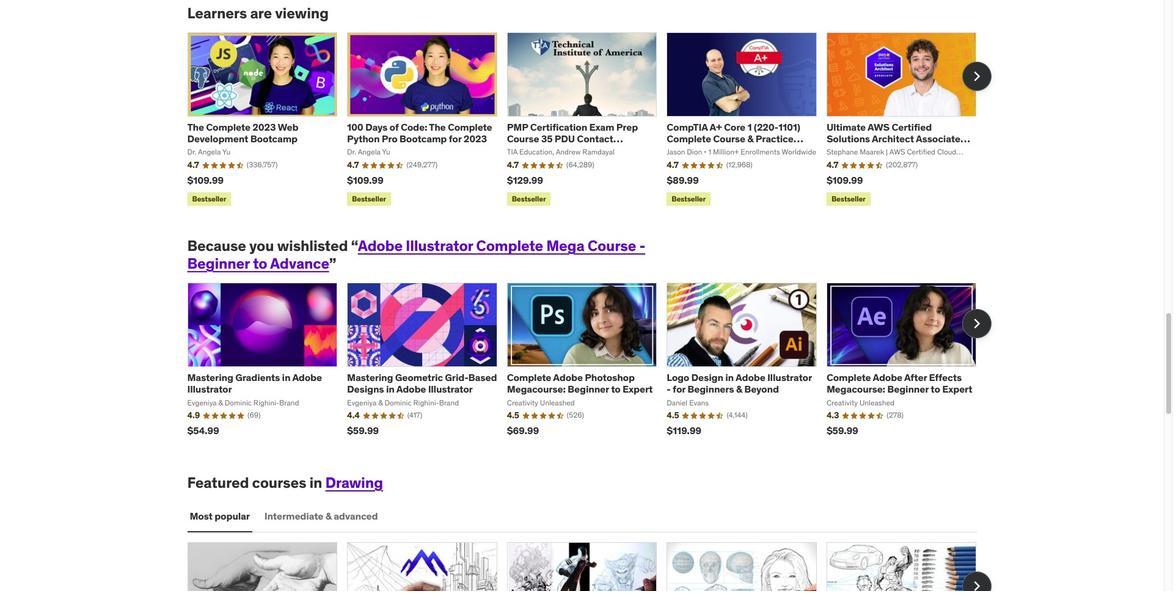 Task type: vqa. For each thing, say whether or not it's contained in the screenshot.
2023 within the The Complete 2023 Web Development Bootcamp
yes



Task type: locate. For each thing, give the bounding box(es) containing it.
beginner inside adobe illustrator complete mega course - beginner to advance
[[187, 254, 250, 273]]

course right mega
[[588, 237, 636, 256]]

0 horizontal spatial -
[[639, 237, 645, 256]]

adobe right gradients
[[292, 372, 322, 384]]

bootcamp right development
[[250, 133, 298, 145]]

1 horizontal spatial expert
[[942, 383, 972, 396]]

3 carousel element from the top
[[187, 543, 991, 591]]

mastering for illustrator
[[187, 372, 233, 384]]

c03
[[850, 144, 868, 157]]

pmp
[[507, 121, 528, 133]]

adobe inside adobe illustrator complete mega course - beginner to advance
[[358, 237, 403, 256]]

2 vertical spatial &
[[325, 510, 332, 523]]

adobe inside complete adobe photoshop megacourse: beginner to expert
[[553, 372, 583, 384]]

for right code:
[[449, 133, 462, 145]]

in
[[282, 372, 290, 384], [725, 372, 734, 384], [386, 383, 395, 396], [309, 474, 322, 493]]

next image
[[967, 67, 986, 86]]

practice
[[756, 133, 794, 145]]

adobe inside complete adobe after effects megacourse: beginner to expert
[[873, 372, 903, 384]]

adobe left after
[[873, 372, 903, 384]]

- for logo design in adobe illustrator - for beginners & beyond
[[667, 383, 671, 396]]

1 vertical spatial exam
[[667, 144, 692, 157]]

"
[[351, 237, 358, 256]]

0 vertical spatial exam
[[589, 121, 614, 133]]

for
[[449, 133, 462, 145], [673, 383, 686, 396]]

certified
[[892, 121, 932, 133]]

2 mastering from the left
[[347, 372, 393, 384]]

0 vertical spatial carousel element
[[187, 32, 991, 209]]

0 vertical spatial -
[[639, 237, 645, 256]]

in inside mastering geometric grid-based designs in adobe illustrator
[[386, 383, 395, 396]]

1 horizontal spatial course
[[588, 237, 636, 256]]

the complete 2023 web development bootcamp
[[187, 121, 298, 145]]

bootcamp
[[250, 133, 298, 145], [400, 133, 447, 145]]

1 vertical spatial carousel element
[[187, 283, 991, 446]]

to inside complete adobe photoshop megacourse: beginner to expert
[[611, 383, 621, 396]]

2 expert from the left
[[942, 383, 972, 396]]

are
[[250, 4, 272, 23]]

1 mastering from the left
[[187, 372, 233, 384]]

course
[[507, 133, 539, 145], [713, 133, 745, 145], [588, 237, 636, 256]]

ultimate
[[827, 121, 866, 133]]

logo
[[667, 372, 689, 384]]

beyond
[[744, 383, 779, 396]]

carousel element for learners are viewing
[[187, 32, 991, 209]]

0 horizontal spatial to
[[253, 254, 267, 273]]

0 horizontal spatial course
[[507, 133, 539, 145]]

drawing
[[325, 474, 383, 493]]

pmp certification exam prep course 35 pdu contact hours/pdu link
[[507, 121, 638, 157]]

- inside adobe illustrator complete mega course - beginner to advance
[[639, 237, 645, 256]]

&
[[747, 133, 754, 145], [736, 383, 742, 396], [325, 510, 332, 523]]

beginner inside complete adobe after effects megacourse: beginner to expert
[[887, 383, 929, 396]]

photoshop
[[585, 372, 635, 384]]

1 horizontal spatial -
[[667, 383, 671, 396]]

megacourse: inside complete adobe photoshop megacourse: beginner to expert
[[507, 383, 566, 396]]

geometric
[[395, 372, 443, 384]]

adobe right beginners
[[736, 372, 765, 384]]

mastering for designs
[[347, 372, 393, 384]]

pmp certification exam prep course 35 pdu contact hours/pdu
[[507, 121, 638, 157]]

in right gradients
[[282, 372, 290, 384]]

2 vertical spatial carousel element
[[187, 543, 991, 591]]

0 horizontal spatial 2023
[[253, 121, 276, 133]]

expert left logo
[[623, 383, 653, 396]]

0 horizontal spatial the
[[187, 121, 204, 133]]

adobe right "
[[358, 237, 403, 256]]

mastering
[[187, 372, 233, 384], [347, 372, 393, 384]]

the inside the complete 2023 web development bootcamp
[[187, 121, 204, 133]]

exam inside comptia a+ core 1 (220-1101) complete course & practice exam
[[667, 144, 692, 157]]

a+
[[710, 121, 722, 133]]

0 vertical spatial &
[[747, 133, 754, 145]]

megacourse: inside complete adobe after effects megacourse: beginner to expert
[[827, 383, 885, 396]]

aws
[[868, 121, 890, 133]]

mega
[[546, 237, 584, 256]]

most
[[190, 510, 213, 523]]

logo design in adobe illustrator - for beginners & beyond link
[[667, 372, 812, 396]]

1 the from the left
[[187, 121, 204, 133]]

designs
[[347, 383, 384, 396]]

adobe left "photoshop"
[[553, 372, 583, 384]]

2 the from the left
[[429, 121, 446, 133]]

mastering left geometric
[[347, 372, 393, 384]]

& left beyond
[[736, 383, 742, 396]]

course inside pmp certification exam prep course 35 pdu contact hours/pdu
[[507, 133, 539, 145]]

0 horizontal spatial for
[[449, 133, 462, 145]]

carousel element containing the complete 2023 web development bootcamp
[[187, 32, 991, 209]]

expert
[[623, 383, 653, 396], [942, 383, 972, 396]]

1 horizontal spatial &
[[736, 383, 742, 396]]

course inside comptia a+ core 1 (220-1101) complete course & practice exam
[[713, 133, 745, 145]]

0 horizontal spatial bootcamp
[[250, 133, 298, 145]]

1 carousel element from the top
[[187, 32, 991, 209]]

course left 1
[[713, 133, 745, 145]]

0 horizontal spatial expert
[[623, 383, 653, 396]]

2 horizontal spatial &
[[747, 133, 754, 145]]

exam
[[589, 121, 614, 133], [667, 144, 692, 157]]

(220-
[[754, 121, 778, 133]]

illustrator
[[406, 237, 473, 256], [767, 372, 812, 384], [187, 383, 232, 396], [428, 383, 473, 396]]

megacourse: right based
[[507, 383, 566, 396]]

2023
[[253, 121, 276, 133], [464, 133, 487, 145]]

1 next image from the top
[[967, 314, 986, 333]]

& left (220-
[[747, 133, 754, 145]]

mastering left gradients
[[187, 372, 233, 384]]

beginner inside complete adobe photoshop megacourse: beginner to expert
[[568, 383, 609, 396]]

based
[[468, 372, 497, 384]]

hours/pdu
[[507, 144, 560, 157]]

adobe
[[358, 237, 403, 256], [292, 372, 322, 384], [553, 372, 583, 384], [736, 372, 765, 384], [873, 372, 903, 384], [396, 383, 426, 396]]

in inside logo design in adobe illustrator - for beginners & beyond
[[725, 372, 734, 384]]

mastering inside mastering geometric grid-based designs in adobe illustrator
[[347, 372, 393, 384]]

in right designs
[[386, 383, 395, 396]]

exam left prep
[[589, 121, 614, 133]]

in up intermediate & advanced
[[309, 474, 322, 493]]

because
[[187, 237, 246, 256]]

1
[[748, 121, 752, 133]]

advance
[[270, 254, 329, 273]]

2023 left web
[[253, 121, 276, 133]]

development
[[187, 133, 248, 145]]

next image
[[967, 314, 986, 333], [967, 577, 986, 591]]

featured courses in drawing
[[187, 474, 383, 493]]

& inside logo design in adobe illustrator - for beginners & beyond
[[736, 383, 742, 396]]

because you wishlisted "
[[187, 237, 358, 256]]

1 expert from the left
[[623, 383, 653, 396]]

grid-
[[445, 372, 468, 384]]

- for adobe illustrator complete mega course - beginner to advance
[[639, 237, 645, 256]]

in inside mastering gradients in adobe illustrator
[[282, 372, 290, 384]]

2023 left 'pmp'
[[464, 133, 487, 145]]

mastering inside mastering gradients in adobe illustrator
[[187, 372, 233, 384]]

adobe right designs
[[396, 383, 426, 396]]

for left design
[[673, 383, 686, 396]]

intermediate
[[264, 510, 323, 523]]

the
[[187, 121, 204, 133], [429, 121, 446, 133]]

course inside adobe illustrator complete mega course - beginner to advance
[[588, 237, 636, 256]]

1 bootcamp from the left
[[250, 133, 298, 145]]

days
[[365, 121, 388, 133]]

mastering gradients in adobe illustrator link
[[187, 372, 322, 396]]

1 horizontal spatial for
[[673, 383, 686, 396]]

- inside logo design in adobe illustrator - for beginners & beyond
[[667, 383, 671, 396]]

in right design
[[725, 372, 734, 384]]

beginner
[[187, 254, 250, 273], [568, 383, 609, 396], [887, 383, 929, 396]]

1 vertical spatial next image
[[967, 577, 986, 591]]

complete
[[206, 121, 250, 133], [448, 121, 492, 133], [667, 133, 711, 145], [476, 237, 543, 256], [507, 372, 551, 384], [827, 372, 871, 384]]

for inside 100 days of code: the complete python pro bootcamp for 2023
[[449, 133, 462, 145]]

megacourse: left after
[[827, 383, 885, 396]]

exam down comptia
[[667, 144, 692, 157]]

2 carousel element from the top
[[187, 283, 991, 446]]

2 horizontal spatial beginner
[[887, 383, 929, 396]]

intermediate & advanced
[[264, 510, 378, 523]]

bootcamp right of
[[400, 133, 447, 145]]

1 vertical spatial for
[[673, 383, 686, 396]]

1 horizontal spatial beginner
[[568, 383, 609, 396]]

1 vertical spatial &
[[736, 383, 742, 396]]

1 horizontal spatial bootcamp
[[400, 133, 447, 145]]

drawing link
[[325, 474, 383, 493]]

complete inside complete adobe photoshop megacourse: beginner to expert
[[507, 372, 551, 384]]

2 horizontal spatial to
[[931, 383, 940, 396]]

carousel element containing mastering gradients in adobe illustrator
[[187, 283, 991, 446]]

the complete 2023 web development bootcamp link
[[187, 121, 298, 145]]

2 megacourse: from the left
[[827, 383, 885, 396]]

100 days of code: the complete python pro bootcamp for 2023 link
[[347, 121, 492, 145]]

mastering geometric grid-based designs in adobe illustrator
[[347, 372, 497, 396]]

2 bootcamp from the left
[[400, 133, 447, 145]]

logo design in adobe illustrator - for beginners & beyond
[[667, 372, 812, 396]]

code:
[[401, 121, 427, 133]]

0 vertical spatial next image
[[967, 314, 986, 333]]

adobe inside mastering geometric grid-based designs in adobe illustrator
[[396, 383, 426, 396]]

0 horizontal spatial beginner
[[187, 254, 250, 273]]

popular
[[215, 510, 250, 523]]

0 horizontal spatial megacourse:
[[507, 383, 566, 396]]

1 horizontal spatial megacourse:
[[827, 383, 885, 396]]

beginners
[[688, 383, 734, 396]]

1 horizontal spatial to
[[611, 383, 621, 396]]

complete inside the complete 2023 web development bootcamp
[[206, 121, 250, 133]]

-
[[639, 237, 645, 256], [667, 383, 671, 396]]

0 vertical spatial for
[[449, 133, 462, 145]]

to
[[253, 254, 267, 273], [611, 383, 621, 396], [931, 383, 940, 396]]

0 horizontal spatial mastering
[[187, 372, 233, 384]]

2 horizontal spatial course
[[713, 133, 745, 145]]

pdu
[[555, 133, 575, 145]]

1 horizontal spatial 2023
[[464, 133, 487, 145]]

carousel element
[[187, 32, 991, 209], [187, 283, 991, 446], [187, 543, 991, 591]]

in for mastering gradients in adobe illustrator
[[282, 372, 290, 384]]

& inside comptia a+ core 1 (220-1101) complete course & practice exam
[[747, 133, 754, 145]]

0 horizontal spatial &
[[325, 510, 332, 523]]

& left the advanced
[[325, 510, 332, 523]]

expert right after
[[942, 383, 972, 396]]

learners are viewing
[[187, 4, 329, 23]]

carousel element for because you wishlisted "
[[187, 283, 991, 446]]

1 horizontal spatial mastering
[[347, 372, 393, 384]]

1 horizontal spatial the
[[429, 121, 446, 133]]

course left 35
[[507, 133, 539, 145]]

1 megacourse: from the left
[[507, 383, 566, 396]]

1 horizontal spatial exam
[[667, 144, 692, 157]]

0 horizontal spatial exam
[[589, 121, 614, 133]]

1 vertical spatial -
[[667, 383, 671, 396]]



Task type: describe. For each thing, give the bounding box(es) containing it.
2023 inside the complete 2023 web development bootcamp
[[253, 121, 276, 133]]

architect
[[872, 133, 914, 145]]

mastering gradients in adobe illustrator
[[187, 372, 322, 396]]

35
[[541, 133, 553, 145]]

core
[[724, 121, 745, 133]]

100
[[347, 121, 363, 133]]

viewing
[[275, 4, 329, 23]]

to inside complete adobe after effects megacourse: beginner to expert
[[931, 383, 940, 396]]

adobe illustrator complete mega course - beginner to advance
[[187, 237, 645, 273]]

courses
[[252, 474, 306, 493]]

the inside 100 days of code: the complete python pro bootcamp for 2023
[[429, 121, 446, 133]]

illustrator inside mastering gradients in adobe illustrator
[[187, 383, 232, 396]]

& for because you wishlisted "
[[736, 383, 742, 396]]

ultimate aws certified solutions architect associate saa-c03
[[827, 121, 960, 157]]

effects
[[929, 372, 962, 384]]

complete inside complete adobe after effects megacourse: beginner to expert
[[827, 372, 871, 384]]

100 days of code: the complete python pro bootcamp for 2023
[[347, 121, 492, 145]]

1101)
[[778, 121, 800, 133]]

most popular
[[190, 510, 250, 523]]

advanced
[[334, 510, 378, 523]]

comptia
[[667, 121, 708, 133]]

ultimate aws certified solutions architect associate saa-c03 link
[[827, 121, 970, 157]]

associate
[[916, 133, 960, 145]]

to inside adobe illustrator complete mega course - beginner to advance
[[253, 254, 267, 273]]

complete adobe after effects megacourse: beginner to expert link
[[827, 372, 972, 396]]

"
[[329, 254, 336, 273]]

of
[[390, 121, 399, 133]]

complete inside adobe illustrator complete mega course - beginner to advance
[[476, 237, 543, 256]]

2 next image from the top
[[967, 577, 986, 591]]

& for learners are viewing
[[747, 133, 754, 145]]

web
[[278, 121, 298, 133]]

wishlisted
[[277, 237, 348, 256]]

illustrator inside logo design in adobe illustrator - for beginners & beyond
[[767, 372, 812, 384]]

complete inside comptia a+ core 1 (220-1101) complete course & practice exam
[[667, 133, 711, 145]]

in for logo design in adobe illustrator - for beginners & beyond
[[725, 372, 734, 384]]

python
[[347, 133, 380, 145]]

adobe inside logo design in adobe illustrator - for beginners & beyond
[[736, 372, 765, 384]]

gradients
[[235, 372, 280, 384]]

pro
[[382, 133, 397, 145]]

& inside button
[[325, 510, 332, 523]]

certification
[[530, 121, 587, 133]]

design
[[691, 372, 723, 384]]

course for 35
[[507, 133, 539, 145]]

exam inside pmp certification exam prep course 35 pdu contact hours/pdu
[[589, 121, 614, 133]]

for inside logo design in adobe illustrator - for beginners & beyond
[[673, 383, 686, 396]]

expert inside complete adobe after effects megacourse: beginner to expert
[[942, 383, 972, 396]]

complete adobe after effects megacourse: beginner to expert
[[827, 372, 972, 396]]

2023 inside 100 days of code: the complete python pro bootcamp for 2023
[[464, 133, 487, 145]]

course for -
[[588, 237, 636, 256]]

learners
[[187, 4, 247, 23]]

you
[[249, 237, 274, 256]]

bootcamp inside 100 days of code: the complete python pro bootcamp for 2023
[[400, 133, 447, 145]]

most popular button
[[187, 502, 252, 532]]

saa-
[[827, 144, 850, 157]]

adobe inside mastering gradients in adobe illustrator
[[292, 372, 322, 384]]

prep
[[616, 121, 638, 133]]

mastering geometric grid-based designs in adobe illustrator link
[[347, 372, 497, 396]]

after
[[904, 372, 927, 384]]

in for featured courses in drawing
[[309, 474, 322, 493]]

intermediate & advanced button
[[262, 502, 380, 532]]

illustrator inside adobe illustrator complete mega course - beginner to advance
[[406, 237, 473, 256]]

contact
[[577, 133, 613, 145]]

adobe illustrator complete mega course - beginner to advance link
[[187, 237, 645, 273]]

illustrator inside mastering geometric grid-based designs in adobe illustrator
[[428, 383, 473, 396]]

complete adobe photoshop megacourse: beginner to expert
[[507, 372, 653, 396]]

featured
[[187, 474, 249, 493]]

comptia a+ core 1 (220-1101) complete course & practice exam link
[[667, 121, 803, 157]]

comptia a+ core 1 (220-1101) complete course & practice exam
[[667, 121, 800, 157]]

complete adobe photoshop megacourse: beginner to expert link
[[507, 372, 653, 396]]

expert inside complete adobe photoshop megacourse: beginner to expert
[[623, 383, 653, 396]]

bootcamp inside the complete 2023 web development bootcamp
[[250, 133, 298, 145]]

complete inside 100 days of code: the complete python pro bootcamp for 2023
[[448, 121, 492, 133]]

solutions
[[827, 133, 870, 145]]



